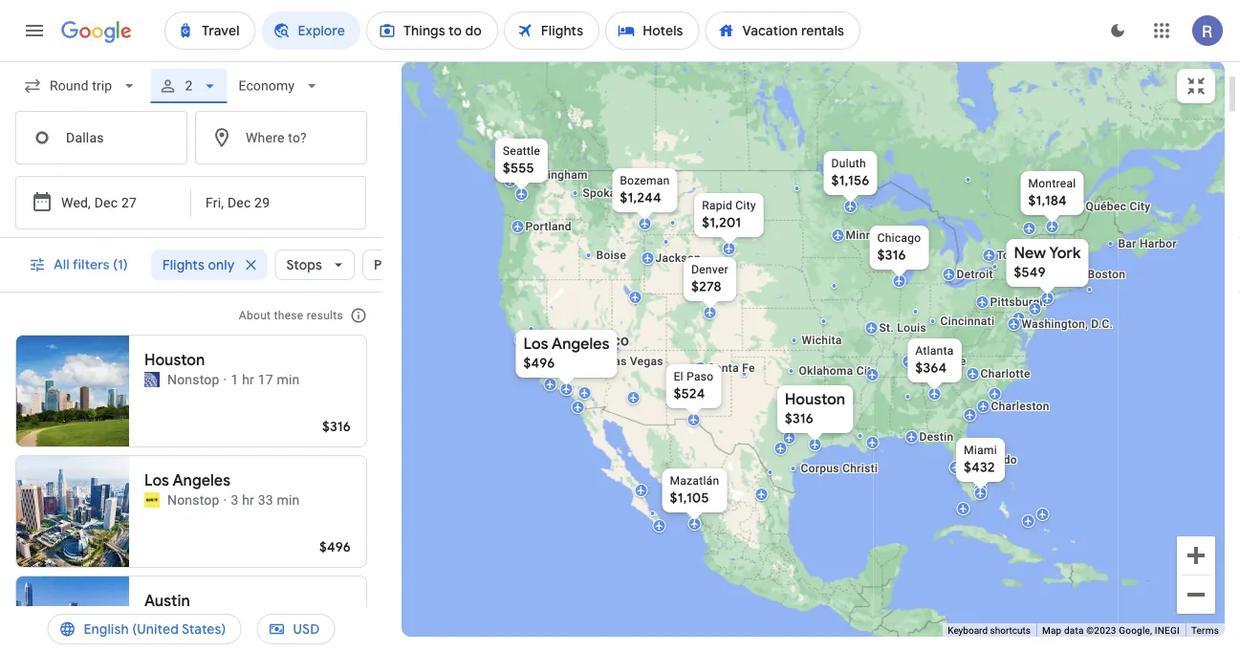 Task type: locate. For each thing, give the bounding box(es) containing it.
0 vertical spatial $496
[[524, 355, 555, 372]]

boston
[[1088, 268, 1126, 281]]

angeles inside 'los angeles $496'
[[552, 334, 610, 354]]

city
[[736, 199, 756, 212], [1130, 200, 1151, 213], [857, 364, 878, 378]]

1 horizontal spatial los
[[524, 334, 549, 354]]

3 hr 21 min
[[217, 613, 286, 628]]

$555
[[503, 160, 534, 177]]

hr for los angeles
[[242, 492, 254, 508]]

data
[[1065, 625, 1084, 637]]

san
[[529, 331, 556, 350]]

1 stop
[[167, 613, 206, 628]]

1 horizontal spatial 1
[[231, 372, 239, 387]]

$316 for chicago
[[878, 247, 906, 264]]

0 vertical spatial houston
[[144, 351, 205, 370]]

min right 17
[[277, 372, 300, 387]]

las vegas
[[608, 355, 664, 368]]

hr left 33
[[242, 492, 254, 508]]

los for los angeles
[[144, 471, 169, 491]]

$316 inside houston $316
[[785, 410, 814, 428]]

flights only
[[162, 256, 235, 274]]

3 for 3 hr 33 min
[[231, 492, 239, 508]]

map
[[1042, 625, 1062, 637]]

None field
[[15, 69, 147, 103], [231, 69, 329, 103], [15, 69, 147, 103], [231, 69, 329, 103]]

0 vertical spatial 3
[[231, 492, 239, 508]]

about these results image
[[336, 293, 382, 339]]

inegi
[[1155, 625, 1180, 637]]

$316 for houston
[[785, 410, 814, 428]]

about
[[239, 309, 271, 322]]

3 hr 33 min
[[231, 492, 300, 508]]

san francisco
[[529, 331, 630, 350]]

 image
[[223, 370, 227, 389]]

nonstop right the united image
[[167, 372, 220, 387]]

2 horizontal spatial $316
[[878, 247, 906, 264]]

1 vertical spatial min
[[277, 492, 300, 508]]

washington, d.c.
[[1022, 318, 1113, 331]]

1 vertical spatial angeles
[[173, 471, 231, 491]]

english (united states) button
[[47, 606, 242, 652]]

None text field
[[15, 111, 187, 165]]

0 horizontal spatial houston
[[144, 351, 205, 370]]

stops
[[286, 256, 322, 274]]

$496 down san
[[524, 355, 555, 372]]

1244 US dollars text field
[[620, 189, 662, 207]]

hr left 17
[[242, 372, 254, 387]]

angeles
[[552, 334, 610, 354], [173, 471, 231, 491]]

portland
[[526, 220, 572, 233]]

1 horizontal spatial houston
[[785, 390, 846, 409]]

 image
[[223, 491, 227, 510]]

los up $496 text box
[[524, 334, 549, 354]]

los
[[524, 334, 549, 354], [144, 471, 169, 491]]

view smaller map image
[[1185, 75, 1208, 98]]

0 horizontal spatial 1
[[167, 613, 175, 628]]

3 right stop
[[217, 613, 225, 628]]

$496
[[524, 355, 555, 372], [320, 538, 351, 556]]

montreal $1,184
[[1029, 177, 1076, 209]]

364 US dollars text field
[[916, 360, 947, 377]]

hr for houston
[[242, 372, 254, 387]]

nonstop down 'los angeles'
[[167, 492, 220, 508]]

louis
[[897, 321, 927, 335]]

3 left 33
[[231, 492, 239, 508]]

bozeman
[[620, 174, 670, 187]]

american and united image
[[144, 613, 160, 628]]

loading results progress bar
[[0, 61, 1241, 65]]

549 US dollars text field
[[1014, 264, 1046, 281]]

wichita
[[802, 334, 842, 347]]

price button
[[362, 242, 439, 288]]

1 horizontal spatial $316
[[785, 410, 814, 428]]

these
[[274, 309, 304, 322]]

terms link
[[1192, 625, 1219, 637]]

0 vertical spatial nonstop
[[167, 372, 220, 387]]

city right québec
[[1130, 200, 1151, 213]]

$1,201
[[702, 214, 742, 231]]

houston for houston $316
[[785, 390, 846, 409]]

1
[[231, 372, 239, 387], [167, 613, 175, 628]]

$1,184
[[1029, 192, 1067, 209]]

all filters (1)
[[54, 256, 128, 274]]

detroit
[[957, 268, 994, 281]]

houston inside the 'map' region
[[785, 390, 846, 409]]

terms
[[1192, 625, 1219, 637]]

$549
[[1014, 264, 1046, 281]]

$1,156
[[832, 172, 870, 189]]

0 vertical spatial angeles
[[552, 334, 610, 354]]

2 horizontal spatial city
[[1130, 200, 1151, 213]]

1 vertical spatial nonstop
[[167, 492, 220, 508]]

1 horizontal spatial $496
[[524, 355, 555, 372]]

0 horizontal spatial los
[[144, 471, 169, 491]]

0 horizontal spatial $496
[[320, 538, 351, 556]]

2 nonstop from the top
[[167, 492, 220, 508]]

3
[[231, 492, 239, 508], [217, 613, 225, 628]]

496 US dollars text field
[[320, 538, 351, 556]]

1 horizontal spatial angeles
[[552, 334, 610, 354]]

seattle
[[503, 144, 541, 158]]

min for houston
[[277, 372, 300, 387]]

filters form
[[0, 61, 383, 238]]

santa
[[708, 362, 739, 375]]

1 horizontal spatial city
[[857, 364, 878, 378]]

316 US dollars text field
[[785, 410, 814, 428]]

0 horizontal spatial city
[[736, 199, 756, 212]]

duluth $1,156
[[832, 157, 870, 189]]

bellingham
[[527, 168, 588, 182]]

hr left 21
[[228, 613, 241, 628]]

bozeman $1,244
[[620, 174, 670, 207]]

stop
[[179, 613, 206, 628]]

min right 21
[[263, 613, 286, 628]]

denver $278
[[692, 263, 729, 296]]

Return text field
[[206, 177, 301, 229]]

flights only button
[[151, 242, 267, 288]]

min right 33
[[277, 492, 300, 508]]

$316 inside chicago $316
[[878, 247, 906, 264]]

1 nonstop from the top
[[167, 372, 220, 387]]

0 horizontal spatial angeles
[[173, 471, 231, 491]]

houston up the united image
[[144, 351, 205, 370]]

english (united states)
[[84, 621, 226, 638]]

city inside rapid city $1,201
[[736, 199, 756, 212]]

d.c.
[[1092, 318, 1113, 331]]

los for los angeles $496
[[524, 334, 549, 354]]

316 US dollars text field
[[878, 247, 906, 264], [322, 418, 351, 435]]

1 horizontal spatial 3
[[231, 492, 239, 508]]

city for rapid city $1,201
[[736, 199, 756, 212]]

stops button
[[275, 242, 355, 288]]

seattle $555
[[503, 144, 541, 177]]

jackson
[[656, 252, 701, 265]]

corpus
[[801, 462, 840, 475]]

houston for houston
[[144, 351, 205, 370]]

0 vertical spatial los
[[524, 334, 549, 354]]

duluth
[[832, 157, 866, 170]]

houston up $316 text field at the bottom of the page
[[785, 390, 846, 409]]

0 horizontal spatial $316
[[322, 418, 351, 435]]

nonstop
[[167, 372, 220, 387], [167, 492, 220, 508]]

nonstop for houston
[[167, 372, 220, 387]]

city right rapid
[[736, 199, 756, 212]]

los angeles $496
[[524, 334, 610, 372]]

0 vertical spatial min
[[277, 372, 300, 387]]

1 vertical spatial 316 us dollars text field
[[322, 418, 351, 435]]

496 US dollars text field
[[524, 355, 555, 372]]

santa fe
[[708, 362, 755, 375]]

1 horizontal spatial 316 us dollars text field
[[878, 247, 906, 264]]

cincinnati
[[941, 315, 995, 328]]

los up spirit icon
[[144, 471, 169, 491]]

oklahoma city
[[799, 364, 878, 378]]

states)
[[182, 621, 226, 638]]

1 vertical spatial houston
[[785, 390, 846, 409]]

1 vertical spatial hr
[[242, 492, 254, 508]]

1 vertical spatial 1
[[167, 613, 175, 628]]

all filters (1) button
[[17, 242, 143, 288]]

las
[[608, 355, 627, 368]]

1 for 1 stop
[[167, 613, 175, 628]]

0 horizontal spatial 3
[[217, 613, 225, 628]]

el paso $524
[[674, 370, 714, 403]]

vegas
[[630, 355, 664, 368]]

keyboard
[[948, 625, 988, 637]]

1 left 17
[[231, 372, 239, 387]]

city right oklahoma
[[857, 364, 878, 378]]

city for québec city
[[1130, 200, 1151, 213]]

©2023
[[1087, 625, 1117, 637]]

0 vertical spatial 1
[[231, 372, 239, 387]]

angeles for los angeles
[[173, 471, 231, 491]]

keyboard shortcuts button
[[948, 624, 1031, 638]]

1 right american and united icon
[[167, 613, 175, 628]]

1 vertical spatial los
[[144, 471, 169, 491]]

1 vertical spatial 3
[[217, 613, 225, 628]]

2 button
[[150, 63, 227, 109]]

0 vertical spatial hr
[[242, 372, 254, 387]]

$496 up usd
[[320, 538, 351, 556]]

los inside 'los angeles $496'
[[524, 334, 549, 354]]

only
[[208, 256, 235, 274]]



Task type: describe. For each thing, give the bounding box(es) containing it.
min for los angeles
[[277, 492, 300, 508]]

corpus christi
[[801, 462, 878, 475]]

2 vertical spatial hr
[[228, 613, 241, 628]]

1156 US dollars text field
[[832, 172, 870, 189]]

0 horizontal spatial 316 us dollars text field
[[322, 418, 351, 435]]

usd
[[293, 621, 320, 638]]

washington,
[[1022, 318, 1088, 331]]

google,
[[1119, 625, 1153, 637]]

st. louis
[[879, 321, 927, 335]]

nonstop for los angeles
[[167, 492, 220, 508]]

atlanta
[[916, 344, 954, 358]]

francisco
[[560, 331, 630, 350]]

rapid city $1,201
[[702, 199, 756, 231]]

miami $432
[[964, 444, 998, 476]]

1 hr 17 min
[[231, 372, 300, 387]]

united image
[[144, 372, 160, 387]]

spirit image
[[144, 493, 160, 508]]

harbor
[[1140, 237, 1177, 251]]

charleston
[[991, 400, 1050, 413]]

orlando
[[975, 453, 1018, 467]]

$364
[[916, 360, 947, 377]]

montreal
[[1029, 177, 1076, 190]]

bar
[[1119, 237, 1137, 251]]

21
[[244, 613, 259, 628]]

québec city
[[1086, 200, 1151, 213]]

chicago
[[878, 231, 921, 245]]

1105 US dollars text field
[[670, 490, 709, 507]]

$278
[[692, 278, 722, 296]]

$1,105
[[670, 490, 709, 507]]

17
[[258, 372, 273, 387]]

charlotte
[[981, 367, 1031, 381]]

change appearance image
[[1095, 8, 1141, 54]]

spokane
[[583, 187, 630, 200]]

angeles for los angeles $496
[[552, 334, 610, 354]]

toronto
[[997, 249, 1038, 262]]

Departure text field
[[61, 177, 149, 229]]

minneapolis
[[846, 229, 912, 242]]

1201 US dollars text field
[[702, 214, 742, 231]]

33
[[258, 492, 273, 508]]

miami
[[964, 444, 998, 457]]

$524
[[674, 385, 705, 403]]

los angeles
[[144, 471, 231, 491]]

Where to? text field
[[195, 111, 367, 165]]

destin
[[920, 430, 954, 444]]

english
[[84, 621, 129, 638]]

austin
[[144, 592, 190, 611]]

555 US dollars text field
[[503, 160, 534, 177]]

$432
[[964, 459, 995, 476]]

2
[[185, 78, 193, 94]]

rapid
[[702, 199, 733, 212]]

mazatlán $1,105
[[670, 474, 720, 507]]

1 vertical spatial $496
[[320, 538, 351, 556]]

usd button
[[257, 606, 335, 652]]

(1)
[[113, 256, 128, 274]]

fe
[[742, 362, 755, 375]]

flights
[[162, 256, 205, 274]]

st.
[[879, 321, 894, 335]]

all
[[54, 256, 70, 274]]

2 vertical spatial min
[[263, 613, 286, 628]]

paso
[[687, 370, 714, 384]]

3 for 3 hr 21 min
[[217, 613, 225, 628]]

map region
[[384, 50, 1241, 652]]

524 US dollars text field
[[674, 385, 705, 403]]

main menu image
[[23, 19, 46, 42]]

about these results
[[239, 309, 343, 322]]

boise
[[596, 249, 627, 262]]

pittsburgh
[[990, 296, 1047, 309]]

price
[[374, 256, 406, 274]]

denver
[[692, 263, 729, 276]]

new
[[1014, 243, 1046, 263]]

278 US dollars text field
[[692, 278, 722, 296]]

mazatlán
[[670, 474, 720, 488]]

el
[[674, 370, 684, 384]]

432 US dollars text field
[[964, 459, 995, 476]]

oklahoma
[[799, 364, 854, 378]]

chicago $316
[[878, 231, 921, 264]]

shortcuts
[[990, 625, 1031, 637]]

québec
[[1086, 200, 1127, 213]]

0 vertical spatial 316 us dollars text field
[[878, 247, 906, 264]]

1 for 1 hr 17 min
[[231, 372, 239, 387]]

nashville
[[917, 355, 967, 368]]

new york $549
[[1014, 243, 1081, 281]]

$496 inside 'los angeles $496'
[[524, 355, 555, 372]]

1184 US dollars text field
[[1029, 192, 1067, 209]]

houston $316
[[785, 390, 846, 428]]

york
[[1050, 243, 1081, 263]]

map data ©2023 google, inegi
[[1042, 625, 1180, 637]]

city for oklahoma city
[[857, 364, 878, 378]]

atlanta $364
[[916, 344, 954, 377]]

$1,244
[[620, 189, 662, 207]]

(united
[[132, 621, 179, 638]]



Task type: vqa. For each thing, say whether or not it's contained in the screenshot.
bar harbor
yes



